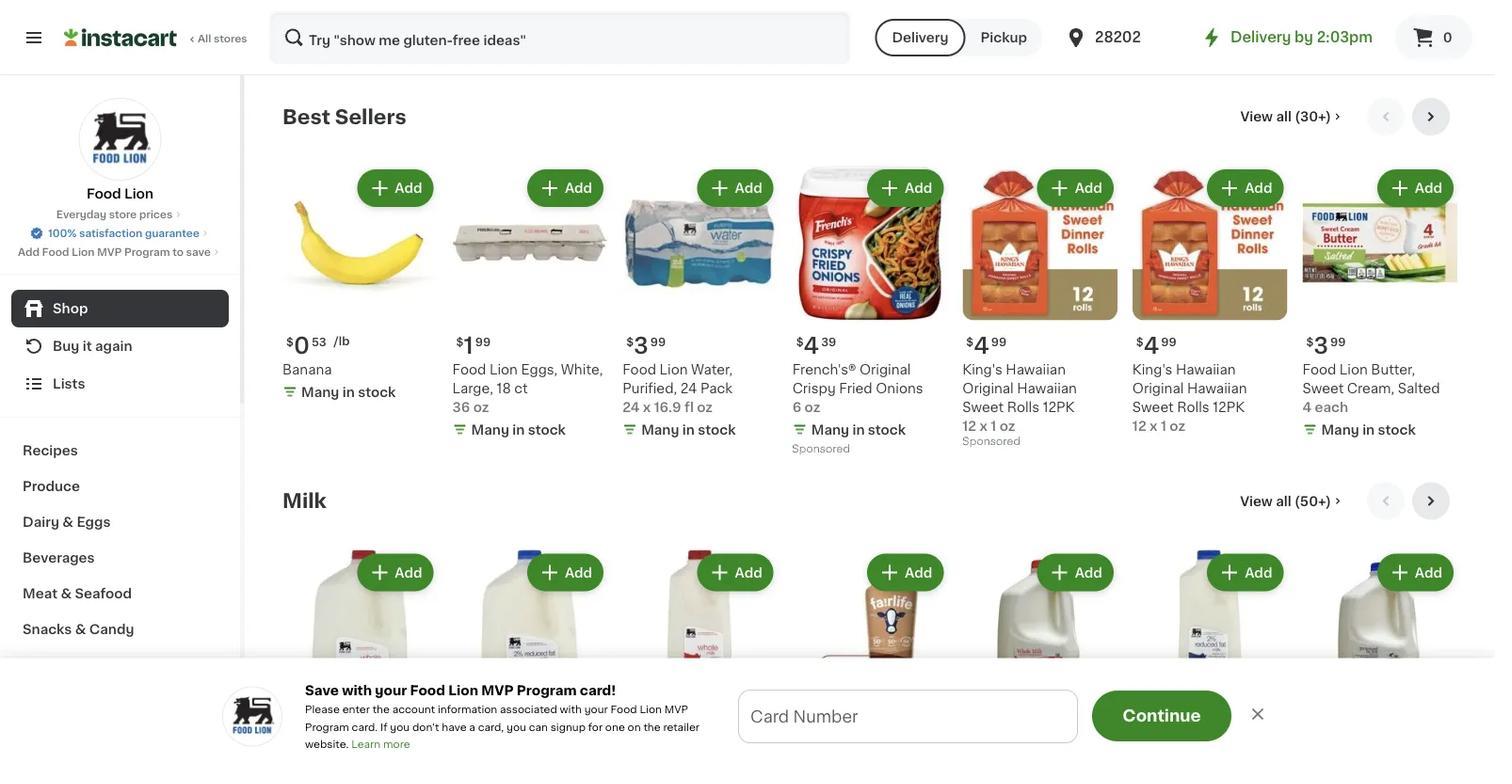 Task type: locate. For each thing, give the bounding box(es) containing it.
many down 18
[[471, 423, 509, 437]]

produce link
[[11, 469, 229, 505]]

lion down continue button at right
[[1170, 748, 1198, 761]]

food up large, at the bottom of page
[[453, 363, 486, 376]]

1 horizontal spatial 12pk
[[1213, 401, 1245, 414]]

all inside popup button
[[1277, 110, 1292, 123]]

rolls
[[1007, 401, 1040, 414], [1178, 401, 1210, 414]]

1 vertical spatial with
[[560, 705, 582, 715]]

many in stock down fl
[[642, 423, 736, 437]]

0 horizontal spatial $ 3 99
[[626, 335, 666, 357]]

lion up purified,
[[660, 363, 688, 376]]

1 horizontal spatial sponsored badge image
[[963, 437, 1020, 448]]

2% down 'orders'
[[837, 748, 857, 761]]

many for 4 each
[[1322, 423, 1360, 437]]

all for 4
[[1277, 110, 1292, 123]]

16.9
[[654, 401, 682, 414]]

store
[[109, 210, 137, 220]]

delivery
[[653, 716, 721, 732]]

main content containing 0
[[0, 75, 1496, 764]]

food inside food lion butter, sweet cream, salted 4 each
[[1303, 363, 1337, 376]]

add button
[[359, 171, 432, 205], [529, 171, 602, 205], [699, 171, 772, 205], [869, 171, 942, 205], [1039, 171, 1112, 205], [1209, 171, 1282, 205], [1380, 171, 1452, 205], [359, 556, 432, 590], [529, 556, 602, 590], [699, 556, 772, 590], [869, 556, 942, 590], [1039, 556, 1112, 590], [1209, 556, 1282, 590], [1380, 556, 1452, 590]]

many for 36 oz
[[471, 423, 509, 437]]

the left retailer
[[644, 722, 661, 733]]

buy it again
[[53, 340, 132, 353]]

4 milk, from the left
[[1202, 748, 1232, 761]]

food down 3 19 at the bottom left of the page
[[283, 748, 316, 761]]

$ 4 99
[[967, 335, 1007, 357], [1137, 335, 1177, 357]]

4 99 from the left
[[1162, 337, 1177, 348]]

& right the meat
[[61, 588, 72, 601]]

food lion logo image inside main content
[[222, 687, 283, 747]]

lion left learn
[[320, 748, 348, 761]]

original
[[860, 363, 911, 376], [963, 382, 1014, 395], [1133, 382, 1184, 395]]

on right one
[[628, 722, 641, 733]]

food inside please enter the account information associated with your food lion mvp program card. if you don't have a card, you can signup for one on the retailer website.
[[611, 705, 637, 715]]

milk, inside food lion milk, 2%
[[1202, 748, 1232, 761]]

card!
[[580, 684, 616, 697]]

2 vertical spatial program
[[305, 722, 349, 733]]

satisfaction
[[79, 228, 142, 239]]

1 horizontal spatial 2%
[[1235, 748, 1255, 761]]

5 99 from the left
[[1331, 337, 1346, 348]]

0 horizontal spatial sweet
[[963, 401, 1004, 414]]

view all (50+)
[[1241, 495, 1332, 508]]

food up everyday store prices
[[87, 187, 121, 201]]

learn more
[[351, 740, 410, 750]]

many
[[301, 386, 339, 399], [471, 423, 509, 437], [642, 423, 679, 437], [812, 423, 850, 437], [1322, 423, 1360, 437]]

all for 1
[[1276, 495, 1292, 508]]

0 vertical spatial 0
[[1444, 31, 1453, 44]]

$ 4 39
[[797, 335, 837, 357]]

1 all from the top
[[1277, 110, 1292, 123]]

24 down purified,
[[623, 401, 640, 414]]

all
[[1277, 110, 1292, 123], [1276, 495, 1292, 508]]

sponsored badge image for $ 4 39
[[793, 445, 850, 455]]

3 right next
[[792, 716, 802, 732]]

program
[[124, 247, 170, 258], [517, 684, 577, 697], [305, 722, 349, 733]]

2 horizontal spatial original
[[1133, 382, 1184, 395]]

lion up the 'cream,'
[[1340, 363, 1368, 376]]

1 vertical spatial program
[[517, 684, 577, 697]]

0 vertical spatial view
[[1241, 110, 1273, 123]]

0 horizontal spatial whole
[[385, 748, 427, 761]]

0 horizontal spatial mvp
[[97, 247, 122, 258]]

2 horizontal spatial x
[[1150, 420, 1158, 433]]

delivery left pickup
[[892, 31, 949, 44]]

many in stock
[[301, 386, 396, 399], [471, 423, 566, 437], [642, 423, 736, 437], [812, 423, 906, 437], [1322, 423, 1416, 437]]

you right the if
[[390, 722, 410, 733]]

lists link
[[11, 365, 229, 403]]

delivery for delivery by 2:03pm
[[1231, 31, 1292, 44]]

many in stock down the 'cream,'
[[1322, 423, 1416, 437]]

delivery left by in the right of the page
[[1231, 31, 1292, 44]]

6
[[793, 401, 802, 414]]

0 vertical spatial item carousel region
[[283, 98, 1458, 468]]

view inside popup button
[[1241, 110, 1273, 123]]

1 19 from the left
[[310, 722, 323, 732]]

service type group
[[875, 19, 1043, 57]]

mvp up delivery
[[665, 705, 689, 715]]

19
[[310, 722, 323, 732], [481, 722, 493, 732]]

milk, down card.
[[351, 748, 382, 761]]

food up account
[[410, 684, 445, 697]]

in for 36 oz
[[513, 423, 525, 437]]

1 vertical spatial &
[[61, 588, 72, 601]]

1 vertical spatial all
[[1276, 495, 1292, 508]]

& for dairy
[[62, 516, 73, 529]]

1 horizontal spatial you
[[507, 722, 526, 733]]

food inside food lion milk, 2%
[[1133, 748, 1167, 761]]

food up "free"
[[611, 705, 637, 715]]

0 horizontal spatial 19
[[310, 722, 323, 732]]

many in stock down french's® original crispy fried onions 6 oz at right
[[812, 423, 906, 437]]

1 $ 1 89 from the left
[[626, 720, 661, 742]]

1 $ 4 99 from the left
[[967, 335, 1007, 357]]

1 horizontal spatial $ 1 89
[[1137, 720, 1171, 742]]

sweet
[[1303, 382, 1344, 395], [963, 401, 1004, 414], [1133, 401, 1174, 414]]

1 2% from the left
[[837, 748, 857, 761]]

0 horizontal spatial the
[[373, 705, 390, 715]]

dairy & eggs
[[23, 516, 111, 529]]

view for 4
[[1241, 110, 1273, 123]]

1
[[464, 335, 473, 357], [991, 420, 997, 433], [1161, 420, 1167, 433], [634, 720, 644, 742], [1144, 720, 1154, 742]]

2 horizontal spatial sweet
[[1303, 382, 1344, 395]]

1 horizontal spatial the
[[644, 722, 661, 733]]

lion
[[124, 187, 154, 201], [72, 247, 95, 258], [490, 363, 518, 376], [660, 363, 688, 376], [1340, 363, 1368, 376], [449, 684, 478, 697], [640, 705, 662, 715], [320, 748, 348, 761], [660, 748, 688, 761], [1170, 748, 1198, 761]]

$ 3 99 up each
[[1307, 335, 1346, 357]]

stock down $0.53 per pound element
[[358, 386, 396, 399]]

many down 16.9
[[642, 423, 679, 437]]

2 horizontal spatial mvp
[[665, 705, 689, 715]]

0 vertical spatial the
[[373, 705, 390, 715]]

in down french's® original crispy fried onions 6 oz at right
[[853, 423, 865, 437]]

in down ct
[[513, 423, 525, 437]]

food lion milk, whole for 19
[[283, 748, 427, 761]]

free
[[615, 716, 649, 732]]

$ 1 89 for food lion milk, 2%
[[1137, 720, 1171, 742]]

$ 3 99 for food lion water, purified, 24 pack
[[626, 335, 666, 357]]

$ inside $ 4 39
[[797, 337, 804, 348]]

2 vertical spatial &
[[75, 623, 86, 637]]

100% satisfaction guarantee button
[[29, 222, 211, 241]]

1 vertical spatial 24
[[623, 401, 640, 414]]

everyday store prices link
[[56, 207, 184, 222]]

2 $ 1 89 from the left
[[1137, 720, 1171, 742]]

butter,
[[1372, 363, 1416, 376]]

on
[[725, 716, 746, 732], [628, 722, 641, 733]]

many in stock for 6 oz
[[812, 423, 906, 437]]

19 inside $ 3 19
[[481, 722, 493, 732]]

1 horizontal spatial program
[[305, 722, 349, 733]]

retailer
[[664, 722, 700, 733]]

1 horizontal spatial delivery
[[1231, 31, 1292, 44]]

original inside french's® original crispy fried onions 6 oz
[[860, 363, 911, 376]]

in down the 'cream,'
[[1363, 423, 1375, 437]]

many in stock for 4 each
[[1322, 423, 1416, 437]]

0 horizontal spatial x
[[643, 401, 651, 414]]

1 horizontal spatial on
[[725, 716, 746, 732]]

many down crispy
[[812, 423, 850, 437]]

food lion logo image
[[79, 98, 162, 181], [222, 687, 283, 747]]

lion inside food lion milk, 2%
[[1170, 748, 1198, 761]]

lion up store
[[124, 187, 154, 201]]

0 inside button
[[1444, 31, 1453, 44]]

1 horizontal spatial 0
[[1444, 31, 1453, 44]]

sponsored badge image
[[963, 437, 1020, 448], [793, 445, 850, 455]]

card.
[[352, 722, 378, 733]]

3 up each
[[1314, 335, 1329, 357]]

0 horizontal spatial food lion milk, whole
[[283, 748, 427, 761]]

89 for food lion milk, 2%
[[1156, 722, 1171, 732]]

in down fl
[[683, 423, 695, 437]]

whole for 1
[[725, 748, 767, 761]]

view left (30+)
[[1241, 110, 1273, 123]]

in for 6 oz
[[853, 423, 865, 437]]

0 horizontal spatial delivery
[[892, 31, 949, 44]]

mvp inside please enter the account information associated with your food lion mvp program card. if you don't have a card, you can signup for one on the retailer website.
[[665, 705, 689, 715]]

associated
[[500, 705, 557, 715]]

0 horizontal spatial king's hawaiian original hawaiian sweet rolls 12pk 12 x 1 oz
[[963, 363, 1077, 433]]

lion down retailer
[[660, 748, 688, 761]]

0 horizontal spatial program
[[124, 247, 170, 258]]

2 89 from the left
[[1156, 722, 1171, 732]]

mvp down satisfaction
[[97, 247, 122, 258]]

0 horizontal spatial original
[[860, 363, 911, 376]]

you down associated
[[507, 722, 526, 733]]

1 $ 3 99 from the left
[[626, 335, 666, 357]]

1 milk, from the left
[[351, 748, 382, 761]]

3 99 from the left
[[992, 337, 1007, 348]]

3 whole from the left
[[997, 748, 1038, 761]]

1 horizontal spatial food lion logo image
[[222, 687, 283, 747]]

0 horizontal spatial $ 4 99
[[967, 335, 1007, 357]]

89 up food lion milk, 2%
[[1156, 722, 1171, 732]]

food up purified,
[[623, 363, 656, 376]]

2 99 from the left
[[651, 337, 666, 348]]

lion up "free"
[[640, 705, 662, 715]]

stock for 6 oz
[[868, 423, 906, 437]]

your up 'get'
[[585, 705, 608, 715]]

water,
[[691, 363, 733, 376]]

2 $ 3 99 from the left
[[1307, 335, 1346, 357]]

food down continue
[[1133, 748, 1167, 761]]

0 horizontal spatial 89
[[645, 722, 661, 732]]

with inside please enter the account information associated with your food lion mvp program card. if you don't have a card, you can signup for one on the retailer website.
[[560, 705, 582, 715]]

food lion milk, whole for 1
[[623, 748, 767, 761]]

again
[[95, 340, 132, 353]]

3 19
[[294, 720, 323, 742]]

2 vertical spatial mvp
[[665, 705, 689, 715]]

with up enter
[[342, 684, 372, 697]]

lion up 18
[[490, 363, 518, 376]]

$ inside $ 1 99
[[456, 337, 464, 348]]

many for 6 oz
[[812, 423, 850, 437]]

program down 100% satisfaction guarantee
[[124, 247, 170, 258]]

0 horizontal spatial $ 1 89
[[626, 720, 661, 742]]

save
[[186, 247, 211, 258]]

$
[[286, 337, 294, 348], [456, 337, 464, 348], [626, 337, 634, 348], [797, 337, 804, 348], [967, 337, 974, 348], [1137, 337, 1144, 348], [1307, 337, 1314, 348], [456, 722, 464, 732], [626, 722, 634, 732], [797, 722, 804, 732], [1137, 722, 1144, 732]]

on left next
[[725, 716, 746, 732]]

$ 3 99 up purified,
[[626, 335, 666, 357]]

on inside please enter the account information associated with your food lion mvp program card. if you don't have a card, you can signup for one on the retailer website.
[[628, 722, 641, 733]]

19 down the please
[[310, 722, 323, 732]]

12pk
[[1043, 401, 1075, 414], [1213, 401, 1245, 414]]

stock down salted
[[1378, 423, 1416, 437]]

king's hawaiian original hawaiian sweet rolls 12pk 12 x 1 oz
[[963, 363, 1077, 433], [1133, 363, 1247, 433]]

3
[[634, 335, 649, 357], [1314, 335, 1329, 357], [792, 716, 802, 732], [294, 720, 309, 742], [464, 720, 479, 742]]

program up website.
[[305, 722, 349, 733]]

1 horizontal spatial $ 3 99
[[1307, 335, 1346, 357]]

ct
[[515, 382, 528, 395]]

& left "candy"
[[75, 623, 86, 637]]

delivery inside delivery "button"
[[892, 31, 949, 44]]

2 2% from the left
[[1235, 748, 1255, 761]]

1 item carousel region from the top
[[283, 98, 1458, 468]]

None search field
[[269, 11, 851, 64]]

all inside 'popup button'
[[1276, 495, 1292, 508]]

1 horizontal spatial x
[[980, 420, 988, 433]]

(50+)
[[1295, 495, 1332, 508]]

1 food lion milk, whole from the left
[[283, 748, 427, 761]]

2 rolls from the left
[[1178, 401, 1210, 414]]

$ 1 89 up food lion milk, 2%
[[1137, 720, 1171, 742]]

$ 4 69
[[797, 720, 837, 742]]

the up the if
[[373, 705, 390, 715]]

many in stock down ct
[[471, 423, 566, 437]]

2 whole from the left
[[725, 748, 767, 761]]

hawaiian
[[1006, 363, 1066, 376], [1176, 363, 1236, 376], [1017, 382, 1077, 395], [1188, 382, 1247, 395]]

product group containing 2
[[963, 551, 1118, 764]]

2% down close icon
[[1235, 748, 1255, 761]]

1 12 from the left
[[963, 420, 977, 433]]

1 vertical spatial your
[[585, 705, 608, 715]]

lion inside food lion butter, sweet cream, salted 4 each
[[1340, 363, 1368, 376]]

stock down pack
[[698, 423, 736, 437]]

1 horizontal spatial 19
[[481, 722, 493, 732]]

many down each
[[1322, 423, 1360, 437]]

main content
[[0, 75, 1496, 764]]

2 19 from the left
[[481, 722, 493, 732]]

2 view from the top
[[1241, 495, 1273, 508]]

stores
[[214, 33, 247, 44]]

1 horizontal spatial 89
[[1156, 722, 1171, 732]]

0 horizontal spatial sponsored badge image
[[793, 445, 850, 455]]

19 right the 'a'
[[481, 722, 493, 732]]

2 $ 4 99 from the left
[[1137, 335, 1177, 357]]

1 vertical spatial 0
[[294, 335, 310, 357]]

product group
[[283, 166, 438, 406], [453, 166, 608, 443], [623, 166, 778, 443], [793, 166, 948, 460], [963, 166, 1118, 453], [1133, 166, 1288, 436], [1303, 166, 1458, 443], [283, 551, 438, 764], [453, 551, 608, 764], [623, 551, 778, 764], [793, 551, 948, 764], [963, 551, 1118, 764], [1133, 551, 1288, 764], [1303, 551, 1458, 764]]

1 whole from the left
[[385, 748, 427, 761]]

item carousel region
[[283, 98, 1458, 468], [283, 483, 1458, 764]]

view left (50+)
[[1241, 495, 1273, 508]]

account
[[392, 705, 435, 715]]

0 horizontal spatial 0
[[294, 335, 310, 357]]

2% inside fairlife 2% chocolate
[[837, 748, 857, 761]]

0 horizontal spatial king's
[[963, 363, 1003, 376]]

0 horizontal spatial rolls
[[1007, 401, 1040, 414]]

0 vertical spatial mvp
[[97, 247, 122, 258]]

food lion milk, whole down card.
[[283, 748, 427, 761]]

2
[[974, 720, 988, 742]]

fried
[[839, 382, 873, 395]]

lion inside food lion water, purified, 24 pack 24 x 16.9 fl oz
[[660, 363, 688, 376]]

whole
[[385, 748, 427, 761], [725, 748, 767, 761], [997, 748, 1038, 761]]

3 milk, from the left
[[963, 748, 993, 761]]

food lion milk, 2%
[[1133, 748, 1255, 764]]

mvp up information
[[482, 684, 514, 697]]

1 vertical spatial view
[[1241, 495, 1273, 508]]

food lion logo image up food lion
[[79, 98, 162, 181]]

snacks & candy link
[[11, 612, 229, 648]]

more
[[383, 740, 410, 750]]

food lion eggs, white, large, 18 ct 36 oz
[[453, 363, 603, 414]]

99 inside $ 1 99
[[475, 337, 491, 348]]

1 horizontal spatial mvp
[[482, 684, 514, 697]]

stock down "food lion eggs, white, large, 18 ct 36 oz"
[[528, 423, 566, 437]]

many in stock for 36 oz
[[471, 423, 566, 437]]

1 horizontal spatial with
[[560, 705, 582, 715]]

all left (30+)
[[1277, 110, 1292, 123]]

king's
[[963, 363, 1003, 376], [1133, 363, 1173, 376]]

1 horizontal spatial food lion milk, whole
[[623, 748, 767, 761]]

$ 1 89
[[626, 720, 661, 742], [1137, 720, 1171, 742]]

3 down the please
[[294, 720, 309, 742]]

all left (50+)
[[1276, 495, 1292, 508]]

milk, down 2
[[963, 748, 993, 761]]

Search field
[[271, 13, 849, 62]]

3 down information
[[464, 720, 479, 742]]

milk
[[283, 492, 327, 511]]

1 horizontal spatial rolls
[[1178, 401, 1210, 414]]

1 vertical spatial food lion logo image
[[222, 687, 283, 747]]

0 horizontal spatial with
[[342, 684, 372, 697]]

food lion milk, whole down retailer
[[623, 748, 767, 761]]

food up each
[[1303, 363, 1337, 376]]

2:03pm
[[1317, 31, 1373, 44]]

your up account
[[375, 684, 407, 697]]

for
[[588, 722, 603, 733]]

view all (50+) button
[[1233, 483, 1352, 520]]

sellers
[[335, 107, 407, 127]]

1 rolls from the left
[[1007, 401, 1040, 414]]

2 all from the top
[[1276, 495, 1292, 508]]

$ 1 99
[[456, 335, 491, 357]]

1 horizontal spatial $ 4 99
[[1137, 335, 1177, 357]]

2 horizontal spatial whole
[[997, 748, 1038, 761]]

all stores link
[[64, 11, 249, 64]]

89 for food lion milk, whole
[[645, 722, 661, 732]]

$0.53 per pound element
[[283, 328, 438, 360]]

2 king's hawaiian original hawaiian sweet rolls 12pk 12 x 1 oz from the left
[[1133, 363, 1247, 433]]

guarantee
[[145, 228, 200, 239]]

0 horizontal spatial on
[[628, 722, 641, 733]]

1 99 from the left
[[475, 337, 491, 348]]

a
[[469, 722, 476, 733]]

1 vertical spatial item carousel region
[[283, 483, 1458, 764]]

with
[[342, 684, 372, 697], [560, 705, 582, 715]]

0 horizontal spatial 12pk
[[1043, 401, 1075, 414]]

0 vertical spatial food lion logo image
[[79, 98, 162, 181]]

1 vertical spatial mvp
[[482, 684, 514, 697]]

view inside 'popup button'
[[1241, 495, 1273, 508]]

1 horizontal spatial 12
[[1133, 420, 1147, 433]]

milk, down the get free delivery on next 3 orders
[[691, 748, 722, 761]]

food lion logo image left 3 19 at the bottom left of the page
[[222, 687, 283, 747]]

1 89 from the left
[[645, 722, 661, 732]]

1 view from the top
[[1241, 110, 1273, 123]]

0 horizontal spatial you
[[390, 722, 410, 733]]

1 horizontal spatial king's hawaiian original hawaiian sweet rolls 12pk 12 x 1 oz
[[1133, 363, 1247, 433]]

0 vertical spatial all
[[1277, 110, 1292, 123]]

0 horizontal spatial 12
[[963, 420, 977, 433]]

99
[[475, 337, 491, 348], [651, 337, 666, 348], [992, 337, 1007, 348], [1162, 337, 1177, 348], [1331, 337, 1346, 348]]

24 up fl
[[681, 382, 697, 395]]

1 horizontal spatial whole
[[725, 748, 767, 761]]

0 horizontal spatial 2%
[[837, 748, 857, 761]]

eggs
[[77, 516, 111, 529]]

milk, down continue button at right
[[1202, 748, 1232, 761]]

with up the signup
[[560, 705, 582, 715]]

2 item carousel region from the top
[[283, 483, 1458, 764]]

$ 1 89 right one
[[626, 720, 661, 742]]

0
[[1444, 31, 1453, 44], [294, 335, 310, 357]]

stock down onions
[[868, 423, 906, 437]]

save
[[305, 684, 339, 697]]

1 horizontal spatial king's
[[1133, 363, 1173, 376]]

program up associated
[[517, 684, 577, 697]]

$ inside $ 0 53 /lb
[[286, 337, 294, 348]]

1 vertical spatial the
[[644, 722, 661, 733]]

1 horizontal spatial 24
[[681, 382, 697, 395]]

0 horizontal spatial your
[[375, 684, 407, 697]]

shop
[[53, 302, 88, 316]]

1 horizontal spatial your
[[585, 705, 608, 715]]

2 food lion milk, whole from the left
[[623, 748, 767, 761]]

2% inside food lion milk, 2%
[[1235, 748, 1255, 761]]

& left eggs
[[62, 516, 73, 529]]

0 inside 'item carousel' region
[[294, 335, 310, 357]]

all stores
[[198, 33, 247, 44]]

1 horizontal spatial original
[[963, 382, 1014, 395]]

0 vertical spatial &
[[62, 516, 73, 529]]

89 left retailer
[[645, 722, 661, 732]]



Task type: describe. For each thing, give the bounding box(es) containing it.
food lion link
[[79, 98, 162, 203]]

1 for food lion eggs, white, large, 18 ct
[[464, 335, 473, 357]]

stock for 4 each
[[1378, 423, 1416, 437]]

2 you from the left
[[507, 722, 526, 733]]

(30+)
[[1295, 110, 1332, 123]]

whole for 19
[[385, 748, 427, 761]]

1 for food lion milk, whole
[[634, 720, 644, 742]]

cream,
[[1348, 382, 1395, 395]]

your inside please enter the account information associated with your food lion mvp program card. if you don't have a card, you can signup for one on the retailer website.
[[585, 705, 608, 715]]

meat & seafood
[[23, 588, 132, 601]]

1 king's from the left
[[963, 363, 1003, 376]]

& for meat
[[61, 588, 72, 601]]

2 horizontal spatial program
[[517, 684, 577, 697]]

& for snacks
[[75, 623, 86, 637]]

99 for food lion butter, sweet cream, salted 4 each
[[1331, 337, 1346, 348]]

1 12pk from the left
[[1043, 401, 1075, 414]]

dairy
[[23, 516, 59, 529]]

99 for food lion water, purified, 24 pack 24 x 16.9 fl oz
[[651, 337, 666, 348]]

oz inside "food lion eggs, white, large, 18 ct 36 oz"
[[473, 401, 489, 414]]

product group containing add
[[1303, 551, 1458, 764]]

if
[[380, 722, 388, 733]]

lion inside please enter the account information associated with your food lion mvp program card. if you don't have a card, you can signup for one on the retailer website.
[[640, 705, 662, 715]]

signup
[[551, 722, 586, 733]]

many down banana
[[301, 386, 339, 399]]

1 for food lion milk, 2%
[[1144, 720, 1154, 742]]

lion up information
[[449, 684, 478, 697]]

many for 24 x 16.9 fl oz
[[642, 423, 679, 437]]

view all (30+)
[[1241, 110, 1332, 123]]

19 inside 3 19
[[310, 722, 323, 732]]

0 vertical spatial 24
[[681, 382, 697, 395]]

fl
[[685, 401, 694, 414]]

fairlife 2% chocolate
[[793, 748, 929, 764]]

food down "free"
[[623, 748, 656, 761]]

fairlife
[[793, 748, 834, 761]]

banana
[[283, 363, 332, 376]]

sponsored badge image for $ 4 99
[[963, 437, 1020, 448]]

1 you from the left
[[390, 722, 410, 733]]

salted
[[1398, 382, 1441, 395]]

produce
[[23, 480, 80, 494]]

orders
[[806, 716, 861, 732]]

lion inside "food lion eggs, white, large, 18 ct 36 oz"
[[490, 363, 518, 376]]

4 inside food lion butter, sweet cream, salted 4 each
[[1303, 401, 1312, 414]]

$ 1 89 for food lion milk, whole
[[626, 720, 661, 742]]

item carousel region containing 0
[[283, 98, 1458, 468]]

meat & seafood link
[[11, 576, 229, 612]]

$ 3 99 for food lion butter, sweet cream, salted
[[1307, 335, 1346, 357]]

delivery by 2:03pm
[[1231, 31, 1373, 44]]

meat
[[23, 588, 57, 601]]

learn
[[351, 740, 381, 750]]

beverages
[[23, 552, 95, 565]]

many in stock down banana
[[301, 386, 396, 399]]

99 for food lion eggs, white, large, 18 ct 36 oz
[[475, 337, 491, 348]]

0 button
[[1396, 15, 1473, 60]]

lion down 100%
[[72, 247, 95, 258]]

food inside "food lion eggs, white, large, 18 ct 36 oz"
[[453, 363, 486, 376]]

buy it again link
[[11, 328, 229, 365]]

large,
[[453, 382, 493, 395]]

whole inside the 2 milk, whole
[[997, 748, 1038, 761]]

100% satisfaction guarantee
[[48, 228, 200, 239]]

stock for 36 oz
[[528, 423, 566, 437]]

3 up purified,
[[634, 335, 649, 357]]

prices
[[139, 210, 173, 220]]

each
[[1315, 401, 1349, 414]]

/lb
[[334, 336, 350, 347]]

2 milk, from the left
[[691, 748, 722, 761]]

pickup
[[981, 31, 1028, 44]]

crispy
[[793, 382, 836, 395]]

pack
[[701, 382, 733, 395]]

next
[[750, 716, 788, 732]]

0 vertical spatial with
[[342, 684, 372, 697]]

x inside food lion water, purified, 24 pack 24 x 16.9 fl oz
[[643, 401, 651, 414]]

everyday store prices
[[56, 210, 173, 220]]

program inside please enter the account information associated with your food lion mvp program card. if you don't have a card, you can signup for one on the retailer website.
[[305, 722, 349, 733]]

to
[[173, 247, 184, 258]]

beverages link
[[11, 541, 229, 576]]

treatment tracker modal dialog
[[245, 696, 1496, 764]]

item carousel region containing 3
[[283, 483, 1458, 764]]

food lion water, purified, 24 pack 24 x 16.9 fl oz
[[623, 363, 733, 414]]

2 king's from the left
[[1133, 363, 1173, 376]]

3 inside treatment tracker modal dialog
[[792, 716, 802, 732]]

0 vertical spatial your
[[375, 684, 407, 697]]

oz inside food lion water, purified, 24 pack 24 x 16.9 fl oz
[[697, 401, 713, 414]]

0 vertical spatial program
[[124, 247, 170, 258]]

$ 3 19
[[456, 720, 493, 742]]

pickup button
[[966, 19, 1043, 57]]

continue
[[1123, 708, 1201, 725]]

stock for 24 x 16.9 fl oz
[[698, 423, 736, 437]]

snacks & candy
[[23, 623, 134, 637]]

snacks
[[23, 623, 72, 637]]

1 king's hawaiian original hawaiian sweet rolls 12pk 12 x 1 oz from the left
[[963, 363, 1077, 433]]

oz inside french's® original crispy fried onions 6 oz
[[805, 401, 821, 414]]

don't
[[412, 722, 439, 733]]

delivery by 2:03pm link
[[1201, 26, 1373, 49]]

card,
[[478, 722, 504, 733]]

product group containing 0
[[283, 166, 438, 406]]

2 12 from the left
[[1133, 420, 1147, 433]]

view all (30+) button
[[1233, 98, 1352, 136]]

0 horizontal spatial food lion logo image
[[79, 98, 162, 181]]

add food lion mvp program to save
[[18, 247, 211, 258]]

best sellers
[[283, 107, 407, 127]]

on inside treatment tracker modal dialog
[[725, 716, 746, 732]]

53
[[312, 337, 326, 348]]

lists
[[53, 378, 85, 391]]

shop link
[[11, 290, 229, 328]]

get free delivery on next 3 orders
[[579, 716, 861, 732]]

seafood
[[75, 588, 132, 601]]

learn more link
[[351, 740, 410, 750]]

39
[[821, 337, 837, 348]]

save with your food lion mvp program card!
[[305, 684, 616, 697]]

recipes
[[23, 445, 78, 458]]

view for 1
[[1241, 495, 1273, 508]]

instacart logo image
[[64, 26, 177, 49]]

milk, inside the 2 milk, whole
[[963, 748, 993, 761]]

french's®
[[793, 363, 856, 376]]

28202 button
[[1065, 11, 1178, 64]]

in for 4 each
[[1363, 423, 1375, 437]]

purified,
[[623, 382, 677, 395]]

18
[[497, 382, 511, 395]]

onions
[[876, 382, 924, 395]]

can
[[529, 722, 548, 733]]

get
[[579, 716, 611, 732]]

many in stock for 24 x 16.9 fl oz
[[642, 423, 736, 437]]

in for 24 x 16.9 fl oz
[[683, 423, 695, 437]]

0 horizontal spatial 24
[[623, 401, 640, 414]]

food lion butter, sweet cream, salted 4 each
[[1303, 363, 1441, 414]]

delivery for delivery
[[892, 31, 949, 44]]

$ inside the $ 4 69
[[797, 722, 804, 732]]

food down 100%
[[42, 247, 69, 258]]

french's® original crispy fried onions 6 oz
[[793, 363, 924, 414]]

1 horizontal spatial sweet
[[1133, 401, 1174, 414]]

delivery button
[[875, 19, 966, 57]]

add food lion mvp program to save link
[[18, 245, 222, 260]]

everyday
[[56, 210, 107, 220]]

information
[[438, 705, 498, 715]]

2 12pk from the left
[[1213, 401, 1245, 414]]

food inside food lion water, purified, 24 pack 24 x 16.9 fl oz
[[623, 363, 656, 376]]

sweet inside food lion butter, sweet cream, salted 4 each
[[1303, 382, 1344, 395]]

by
[[1295, 31, 1314, 44]]

69
[[821, 722, 837, 732]]

36
[[453, 401, 470, 414]]

Card Number text field
[[739, 691, 1077, 743]]

recipes link
[[11, 433, 229, 469]]

$ 0 53 /lb
[[286, 335, 350, 357]]

website.
[[305, 740, 349, 750]]

in down $0.53 per pound element
[[343, 386, 355, 399]]

it
[[83, 340, 92, 353]]

more button
[[1065, 709, 1138, 739]]

close image
[[1249, 705, 1268, 724]]

white,
[[561, 363, 603, 376]]

$ inside $ 3 19
[[456, 722, 464, 732]]



Task type: vqa. For each thing, say whether or not it's contained in the screenshot.
View all 20+ items
no



